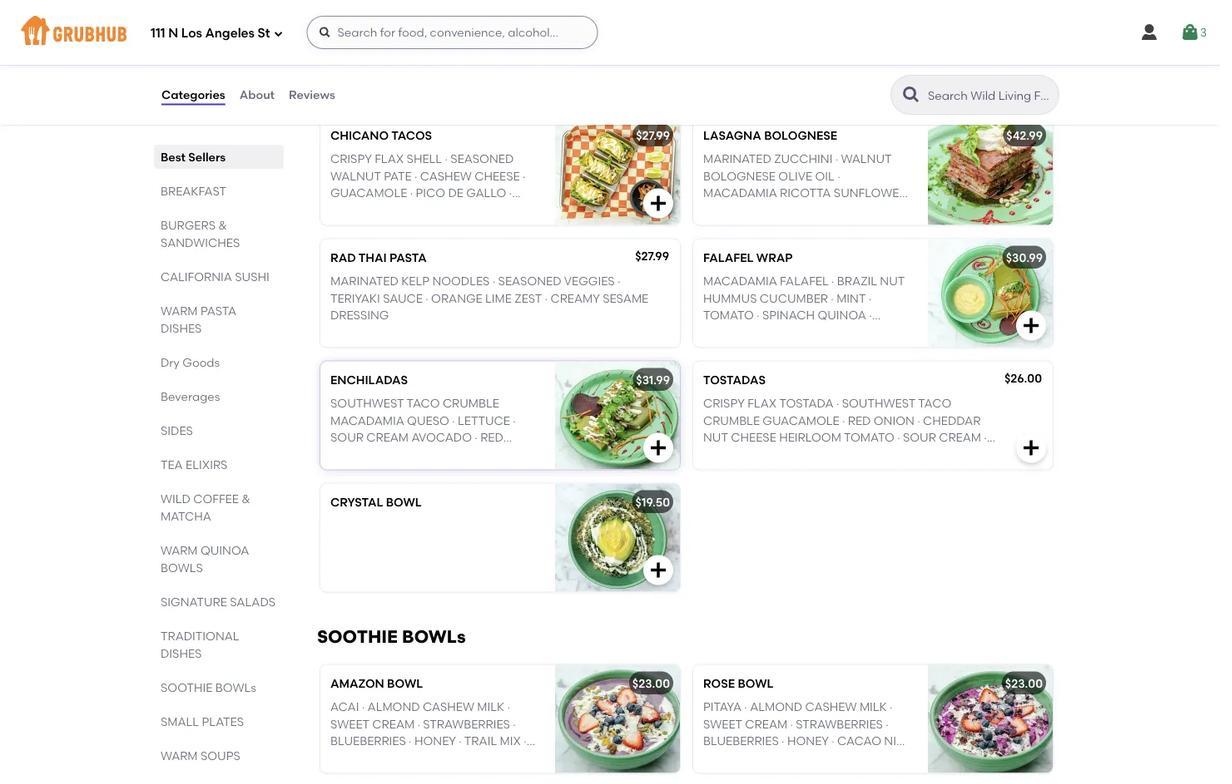 Task type: locate. For each thing, give the bounding box(es) containing it.
$27.99
[[636, 128, 670, 143], [635, 249, 669, 263]]

bolognese up zucchini
[[764, 128, 838, 143]]

amazon bowl image
[[555, 666, 680, 774]]

coco
[[431, 751, 470, 765], [868, 751, 907, 765]]

2 strawberries from the left
[[796, 717, 883, 732]]

bowls up plates
[[215, 681, 256, 695]]

wild
[[161, 492, 191, 506]]

cream inside pepita chorizo · cashew cheese · marinated kale · avocado · walnut taco bits · kale chips · veggies · sour cream · pumpkinseed oil · oaxaca sauce
[[799, 80, 841, 94]]

svg image
[[1140, 22, 1159, 42], [1180, 22, 1200, 42], [648, 71, 668, 91], [648, 194, 668, 214], [1021, 316, 1041, 336], [648, 438, 668, 458]]

1 vertical spatial walnut
[[841, 152, 892, 166]]

n
[[168, 26, 178, 41]]

2 vertical spatial cheese
[[731, 430, 776, 445]]

cream up enchilada
[[366, 430, 409, 445]]

flax for crumble
[[748, 397, 777, 411]]

0 horizontal spatial pasta
[[201, 304, 237, 318]]

marinated inside marinated kelp noodles · seasoned veggies · teriyaki sauce · orange lime zest · creamy sesame dressing
[[330, 274, 399, 288]]

strawberries for cacao
[[796, 717, 883, 732]]

blueberries inside acai · almond cashew milk · sweet cream · strawberries · blueberries · honey · trail mix · pumpkin seeds · coco shreds
[[330, 734, 406, 748]]

traditional dishes
[[161, 629, 239, 661]]

0 horizontal spatial quinoa
[[201, 544, 249, 558]]

warm quinoa bowls
[[161, 544, 249, 575]]

seasoned inside marinated kelp noodles · seasoned veggies · teriyaki sauce · orange lime zest · creamy sesame dressing
[[498, 274, 561, 288]]

wrap up cucumber
[[757, 251, 793, 265]]

2 sweet from the left
[[703, 717, 743, 732]]

sweet down pitaya
[[703, 717, 743, 732]]

flax up the pate
[[375, 152, 404, 166]]

blueberries inside pitaya · almond cashew milk · sweet cream · strawberries · blueberries · honey · cacao nibs · chia seeds · rose water · coco shreds
[[703, 734, 779, 748]]

falafel up hummus at the top
[[703, 251, 754, 265]]

sour
[[763, 80, 796, 94], [449, 203, 482, 217], [330, 430, 364, 445], [903, 430, 936, 445]]

blueberries up 'pumpkin'
[[330, 734, 406, 748]]

soothie bowls up amazon bowl
[[317, 627, 466, 648]]

1 horizontal spatial bowls
[[402, 627, 466, 648]]

2 vertical spatial oaxaca
[[703, 447, 755, 461]]

2 almond from the left
[[750, 700, 803, 715]]

milk for trail
[[477, 700, 505, 715]]

1 vertical spatial crumble
[[703, 414, 760, 428]]

almond inside pitaya · almond cashew milk · sweet cream · strawberries · blueberries · honey · cacao nibs · chia seeds · rose water · coco shreds
[[750, 700, 803, 715]]

flax down tostadas
[[748, 397, 777, 411]]

cheese up the gallo
[[475, 169, 520, 183]]

milk up cacao
[[860, 700, 887, 715]]

enchilada
[[330, 447, 399, 461]]

bowls
[[402, 627, 466, 648], [215, 681, 256, 695]]

taco
[[757, 63, 790, 77], [407, 397, 440, 411], [918, 397, 952, 411]]

1 horizontal spatial pasta
[[390, 251, 427, 265]]

nut right brazil
[[880, 274, 905, 288]]

1 horizontal spatial tomato
[[844, 430, 895, 445]]

crumble
[[443, 397, 499, 411], [703, 414, 760, 428]]

walnut inside crispy flax shell · seasoned walnut pate · cashew cheese · guacamole · pico de gallo · romaine lettuce · sour cream · oaxaca sauce
[[330, 169, 381, 183]]

0 vertical spatial dishes
[[161, 321, 202, 335]]

sour inside southwest taco crumble macadamia queso · lettuce · sour cream avocado · red enchilada sauce side of quinoa
[[330, 430, 364, 445]]

honey inside pitaya · almond cashew milk · sweet cream · strawberries · blueberries · honey · cacao nibs · chia seeds · rose water · coco shreds
[[787, 734, 829, 748]]

cream inside crispy flax shell · seasoned walnut pate · cashew cheese · guacamole · pico de gallo · romaine lettuce · sour cream · oaxaca sauce
[[485, 203, 527, 217]]

svg image for flat earth pizza
[[648, 71, 668, 91]]

1 horizontal spatial blueberries
[[703, 734, 779, 748]]

1 horizontal spatial almond
[[750, 700, 803, 715]]

burgers & sandwiches
[[161, 218, 240, 250]]

0 horizontal spatial oil
[[789, 97, 808, 111]]

crispy flax shell · seasoned walnut pate · cashew cheese · guacamole · pico de gallo · romaine lettuce · sour cream · oaxaca sauce
[[330, 152, 533, 234]]

1 vertical spatial falafel
[[780, 274, 829, 288]]

1 vertical spatial flax
[[748, 397, 777, 411]]

guacamole up romaine
[[330, 186, 407, 200]]

traditional dishes tab
[[161, 628, 277, 663]]

macadamia up enchilada
[[330, 414, 404, 428]]

1 vertical spatial soothie
[[161, 681, 213, 695]]

taco inside southwest taco crumble macadamia queso · lettuce · sour cream avocado · red enchilada sauce side of quinoa
[[407, 397, 440, 411]]

southwest
[[330, 397, 404, 411], [842, 397, 916, 411]]

0 horizontal spatial southwest
[[330, 397, 404, 411]]

macadamia up pesto
[[703, 186, 777, 200]]

bowl right amazon
[[387, 677, 423, 691]]

flax
[[375, 152, 404, 166], [748, 397, 777, 411]]

2 horizontal spatial cheese
[[864, 30, 909, 44]]

1 horizontal spatial walnut
[[703, 63, 754, 77]]

marinated for marinated zucchini · walnut bolognese olive oil · macadamia ricotta sunflower seed pesto
[[703, 152, 772, 166]]

cashew up de
[[420, 169, 472, 183]]

crispy for crispy flax tostada · southwest taco crumble guacamole · red onion · cheddar nut cheese heirloom tomato · sour cream · oaxaca sauce
[[703, 397, 745, 411]]

seeds right 'pumpkin'
[[387, 751, 423, 765]]

coco inside pitaya · almond cashew milk · sweet cream · strawberries · blueberries · honey · cacao nibs · chia seeds · rose water · coco shreds
[[868, 751, 907, 765]]

1 horizontal spatial kale
[[826, 63, 855, 77]]

burgers
[[161, 218, 216, 232]]

guacamole
[[330, 186, 407, 200], [763, 414, 840, 428]]

pizza
[[404, 6, 438, 20]]

honey for rose
[[787, 734, 829, 748]]

cream
[[799, 80, 841, 94], [485, 203, 527, 217], [366, 430, 409, 445], [939, 430, 981, 445], [372, 717, 415, 732], [745, 717, 788, 732]]

avocado up 'chips'
[[818, 46, 878, 61]]

wild coffee & matcha tab
[[161, 490, 277, 525]]

1 horizontal spatial lettuce
[[458, 414, 510, 428]]

1 vertical spatial lettuce
[[458, 414, 510, 428]]

angeles
[[205, 26, 255, 41]]

0 horizontal spatial oaxaca
[[330, 219, 382, 234]]

seeds inside pitaya · almond cashew milk · sweet cream · strawberries · blueberries · honey · cacao nibs · chia seeds · rose water · coco shreds
[[742, 751, 778, 765]]

walnut inside pepita chorizo · cashew cheese · marinated kale · avocado · walnut taco bits · kale chips · veggies · sour cream · pumpkinseed oil · oaxaca sauce
[[703, 63, 754, 77]]

quinoa inside southwest taco crumble macadamia queso · lettuce · sour cream avocado · red enchilada sauce side of quinoa
[[330, 464, 379, 478]]

0 vertical spatial soothie
[[317, 627, 398, 648]]

&
[[218, 218, 227, 232], [242, 492, 250, 506]]

strawberries inside pitaya · almond cashew milk · sweet cream · strawberries · blueberries · honey · cacao nibs · chia seeds · rose water · coco shreds
[[796, 717, 883, 732]]

seasoned up zest
[[498, 274, 561, 288]]

crumble inside southwest taco crumble macadamia queso · lettuce · sour cream avocado · red enchilada sauce side of quinoa
[[443, 397, 499, 411]]

warm
[[161, 304, 198, 318], [161, 544, 198, 558], [161, 749, 198, 763]]

flax inside crispy flax shell · seasoned walnut pate · cashew cheese · guacamole · pico de gallo · romaine lettuce · sour cream · oaxaca sauce
[[375, 152, 404, 166]]

2 warm from the top
[[161, 544, 198, 558]]

cream inside crispy flax tostada · southwest taco crumble guacamole · red onion · cheddar nut cheese heirloom tomato · sour cream · oaxaca sauce
[[939, 430, 981, 445]]

kale left 'chips'
[[826, 63, 855, 77]]

small plates
[[161, 715, 244, 729]]

avocado
[[818, 46, 878, 61], [412, 430, 472, 445]]

0 horizontal spatial strawberries
[[423, 717, 510, 732]]

walnut up sunflower on the top right of the page
[[841, 152, 892, 166]]

0 vertical spatial seasoned
[[451, 152, 514, 166]]

almond
[[368, 700, 420, 715], [750, 700, 803, 715]]

crystal bowl image
[[555, 484, 680, 592]]

marinated inside marinated zucchini · walnut bolognese olive oil · macadamia ricotta sunflower seed pesto
[[703, 152, 772, 166]]

southwest up "onion"
[[842, 397, 916, 411]]

nut
[[880, 274, 905, 288], [703, 430, 728, 445]]

avocado down queso
[[412, 430, 472, 445]]

1 blueberries from the left
[[330, 734, 406, 748]]

guacamole inside crispy flax shell · seasoned walnut pate · cashew cheese · guacamole · pico de gallo · romaine lettuce · sour cream · oaxaca sauce
[[330, 186, 407, 200]]

0 vertical spatial quinoa
[[818, 308, 866, 322]]

tomato inside crispy flax tostada · southwest taco crumble guacamole · red onion · cheddar nut cheese heirloom tomato · sour cream · oaxaca sauce
[[844, 430, 895, 445]]

quinoa down enchilada
[[330, 464, 379, 478]]

1 horizontal spatial shreds
[[703, 768, 749, 781]]

milk inside pitaya · almond cashew milk · sweet cream · strawberries · blueberries · honey · cacao nibs · chia seeds · rose water · coco shreds
[[860, 700, 887, 715]]

2 blueberries from the left
[[703, 734, 779, 748]]

seasoned
[[451, 152, 514, 166], [498, 274, 561, 288]]

1 vertical spatial oaxaca
[[330, 219, 382, 234]]

blueberries
[[330, 734, 406, 748], [703, 734, 779, 748]]

crystal bowl
[[330, 495, 422, 510]]

3
[[1200, 25, 1207, 39]]

nibs
[[884, 734, 911, 748]]

cream down amazon bowl
[[372, 717, 415, 732]]

svg image
[[318, 26, 332, 39], [273, 29, 283, 39], [1021, 71, 1041, 91], [1021, 438, 1041, 458], [648, 561, 668, 581]]

sauce down 'chips'
[[871, 97, 910, 111]]

cream inside pitaya · almond cashew milk · sweet cream · strawberries · blueberries · honey · cacao nibs · chia seeds · rose water · coco shreds
[[745, 717, 788, 732]]

0 vertical spatial guacamole
[[330, 186, 407, 200]]

1 vertical spatial nut
[[703, 430, 728, 445]]

1 strawberries from the left
[[423, 717, 510, 732]]

1 southwest from the left
[[330, 397, 404, 411]]

oaxaca down tostadas
[[703, 447, 755, 461]]

marinated up teriyaki
[[330, 274, 399, 288]]

sauce
[[871, 97, 910, 111], [384, 219, 424, 234], [383, 291, 423, 305], [402, 447, 442, 461], [757, 447, 797, 461]]

main navigation navigation
[[0, 0, 1220, 65]]

lettuce
[[388, 203, 440, 217], [458, 414, 510, 428]]

cream down bits
[[799, 80, 841, 94]]

strawberries inside acai · almond cashew milk · sweet cream · strawberries · blueberries · honey · trail mix · pumpkin seeds · coco shreds
[[423, 717, 510, 732]]

quinoa inside macadamia falafel · brazil nut hummus cucumber · mint · tomato · spinach quinoa · kalamata olives · garlic ginger dressing spinach wrap · tahini
[[818, 308, 866, 322]]

1 seeds from the left
[[387, 751, 423, 765]]

0 horizontal spatial veggies
[[564, 274, 615, 288]]

2 horizontal spatial taco
[[918, 397, 952, 411]]

almond down rose bowl
[[750, 700, 803, 715]]

falafel
[[703, 251, 754, 265], [780, 274, 829, 288]]

wrap
[[757, 251, 793, 265], [820, 342, 855, 356]]

0 horizontal spatial sweet
[[330, 717, 370, 732]]

·
[[803, 30, 806, 44], [703, 46, 706, 61], [812, 46, 815, 61], [881, 46, 884, 61], [820, 63, 823, 77], [896, 63, 899, 77], [757, 80, 760, 94], [844, 80, 847, 94], [811, 97, 814, 111], [445, 152, 448, 166], [836, 152, 838, 166], [415, 169, 417, 183], [523, 169, 526, 183], [838, 169, 840, 183], [410, 186, 413, 200], [509, 186, 512, 200], [443, 203, 446, 217], [530, 203, 533, 217], [493, 274, 496, 288], [618, 274, 621, 288], [832, 274, 835, 288], [426, 291, 428, 305], [545, 291, 548, 305], [831, 291, 834, 305], [869, 291, 872, 305], [757, 308, 760, 322], [869, 308, 872, 322], [813, 325, 816, 339], [858, 342, 861, 356], [837, 397, 839, 411], [452, 414, 455, 428], [513, 414, 516, 428], [842, 414, 845, 428], [918, 414, 920, 428], [475, 430, 478, 445], [897, 430, 900, 445], [984, 430, 987, 445], [362, 700, 365, 715], [507, 700, 510, 715], [744, 700, 747, 715], [890, 700, 893, 715], [417, 717, 420, 732], [513, 717, 516, 732], [790, 717, 793, 732], [886, 717, 889, 732], [409, 734, 412, 748], [459, 734, 462, 748], [524, 734, 527, 748], [782, 734, 785, 748], [832, 734, 835, 748], [425, 751, 428, 765], [703, 751, 706, 765], [780, 751, 783, 765], [863, 751, 865, 765]]

southwest down enchiladas
[[330, 397, 404, 411]]

1 vertical spatial veggies
[[564, 274, 615, 288]]

1 vertical spatial bolognese
[[703, 169, 776, 183]]

sauce down queso
[[402, 447, 442, 461]]

sauce inside crispy flax tostada · southwest taco crumble guacamole · red onion · cheddar nut cheese heirloom tomato · sour cream · oaxaca sauce
[[757, 447, 797, 461]]

2 seeds from the left
[[742, 751, 778, 765]]

sunflower
[[834, 186, 907, 200]]

cream down the gallo
[[485, 203, 527, 217]]

rad thai pasta
[[330, 251, 427, 265]]

1 horizontal spatial rose
[[786, 751, 817, 765]]

milk inside acai · almond cashew milk · sweet cream · strawberries · blueberries · honey · trail mix · pumpkin seeds · coco shreds
[[477, 700, 505, 715]]

1 milk from the left
[[477, 700, 505, 715]]

1 horizontal spatial milk
[[860, 700, 887, 715]]

lettuce inside crispy flax shell · seasoned walnut pate · cashew cheese · guacamole · pico de gallo · romaine lettuce · sour cream · oaxaca sauce
[[388, 203, 440, 217]]

small
[[161, 715, 199, 729]]

soups
[[201, 749, 240, 763]]

oaxaca inside crispy flax shell · seasoned walnut pate · cashew cheese · guacamole · pico de gallo · romaine lettuce · sour cream · oaxaca sauce
[[330, 219, 382, 234]]

cheese
[[864, 30, 909, 44], [475, 169, 520, 183], [731, 430, 776, 445]]

0 vertical spatial kale
[[780, 46, 809, 61]]

sweet for acai
[[330, 717, 370, 732]]

falafel up cucumber
[[780, 274, 829, 288]]

0 vertical spatial red
[[848, 414, 871, 428]]

noodles
[[432, 274, 490, 288]]

lasagna bolognese image
[[928, 117, 1053, 225]]

1 warm from the top
[[161, 304, 198, 318]]

pasta up the kelp
[[390, 251, 427, 265]]

warm quinoa bowls tab
[[161, 542, 277, 577]]

1 vertical spatial crispy
[[703, 397, 745, 411]]

oaxaca down 'chips'
[[817, 97, 868, 111]]

1 honey from the left
[[415, 734, 456, 748]]

2 vertical spatial warm
[[161, 749, 198, 763]]

rad
[[330, 251, 356, 265]]

red left "onion"
[[848, 414, 871, 428]]

soothie up amazon
[[317, 627, 398, 648]]

1 horizontal spatial oaxaca
[[703, 447, 755, 461]]

0 vertical spatial crumble
[[443, 397, 499, 411]]

quinoa down the wild coffee & matcha tab
[[201, 544, 249, 558]]

1 almond from the left
[[368, 700, 420, 715]]

0 horizontal spatial kale
[[780, 46, 809, 61]]

sauce inside marinated kelp noodles · seasoned veggies · teriyaki sauce · orange lime zest · creamy sesame dressing
[[383, 291, 423, 305]]

crispy down tostadas
[[703, 397, 745, 411]]

0 horizontal spatial almond
[[368, 700, 420, 715]]

1 horizontal spatial quinoa
[[330, 464, 379, 478]]

seasoned inside crispy flax shell · seasoned walnut pate · cashew cheese · guacamole · pico de gallo · romaine lettuce · sour cream · oaxaca sauce
[[451, 152, 514, 166]]

signature
[[161, 595, 227, 609]]

cashew inside crispy flax shell · seasoned walnut pate · cashew cheese · guacamole · pico de gallo · romaine lettuce · sour cream · oaxaca sauce
[[420, 169, 472, 183]]

sweet inside acai · almond cashew milk · sweet cream · strawberries · blueberries · honey · trail mix · pumpkin seeds · coco shreds
[[330, 717, 370, 732]]

cashew up trail
[[423, 700, 474, 715]]

rose left 'water'
[[786, 751, 817, 765]]

Search for food, convenience, alcohol... search field
[[307, 16, 598, 49]]

almond down amazon bowl
[[368, 700, 420, 715]]

dry
[[161, 355, 180, 370]]

1 horizontal spatial crispy
[[703, 397, 745, 411]]

1 $23.00 from the left
[[633, 677, 670, 691]]

1 vertical spatial red
[[480, 430, 503, 445]]

crispy inside crispy flax tostada · southwest taco crumble guacamole · red onion · cheddar nut cheese heirloom tomato · sour cream · oaxaca sauce
[[703, 397, 745, 411]]

cashew
[[809, 30, 861, 44], [420, 169, 472, 183], [423, 700, 474, 715], [805, 700, 857, 715]]

warm inside warm pasta dishes
[[161, 304, 198, 318]]

veggies inside marinated kelp noodles · seasoned veggies · teriyaki sauce · orange lime zest · creamy sesame dressing
[[564, 274, 615, 288]]

bolognese inside marinated zucchini · walnut bolognese olive oil · macadamia ricotta sunflower seed pesto
[[703, 169, 776, 183]]

almond for amazon bowl
[[368, 700, 420, 715]]

bowl up pitaya
[[738, 677, 774, 691]]

1 coco from the left
[[431, 751, 470, 765]]

sweet inside pitaya · almond cashew milk · sweet cream · strawberries · blueberries · honey · cacao nibs · chia seeds · rose water · coco shreds
[[703, 717, 743, 732]]

avocado inside southwest taco crumble macadamia queso · lettuce · sour cream avocado · red enchilada sauce side of quinoa
[[412, 430, 472, 445]]

cream down rose bowl
[[745, 717, 788, 732]]

bowl for amazon bowl
[[387, 677, 423, 691]]

milk for cacao
[[860, 700, 887, 715]]

cheese up 'chips'
[[864, 30, 909, 44]]

0 vertical spatial warm
[[161, 304, 198, 318]]

coco inside acai · almond cashew milk · sweet cream · strawberries · blueberries · honey · trail mix · pumpkin seeds · coco shreds
[[431, 751, 470, 765]]

2 honey from the left
[[787, 734, 829, 748]]

cheese inside pepita chorizo · cashew cheese · marinated kale · avocado · walnut taco bits · kale chips · veggies · sour cream · pumpkinseed oil · oaxaca sauce
[[864, 30, 909, 44]]

0 vertical spatial bolognese
[[764, 128, 838, 143]]

flax inside crispy flax tostada · southwest taco crumble guacamole · red onion · cheddar nut cheese heirloom tomato · sour cream · oaxaca sauce
[[748, 397, 777, 411]]

crispy
[[330, 152, 372, 166], [703, 397, 745, 411]]

sour down "onion"
[[903, 430, 936, 445]]

0 horizontal spatial flax
[[375, 152, 404, 166]]

soothie bowls
[[317, 627, 466, 648], [161, 681, 256, 695]]

bolognese up pesto
[[703, 169, 776, 183]]

romaine
[[330, 203, 385, 217]]

warm pasta dishes tab
[[161, 302, 277, 337]]

2 coco from the left
[[868, 751, 907, 765]]

0 vertical spatial nut
[[880, 274, 905, 288]]

2 horizontal spatial quinoa
[[818, 308, 866, 322]]

cashew for pitaya · almond cashew milk · sweet cream · strawberries · blueberries · honey · cacao nibs · chia seeds · rose water · coco shreds
[[805, 700, 857, 715]]

soothie bowls up small plates
[[161, 681, 256, 695]]

1 vertical spatial dishes
[[161, 647, 202, 661]]

cashew for pepita chorizo · cashew cheese · marinated kale · avocado · walnut taco bits · kale chips · veggies · sour cream · pumpkinseed oil · oaxaca sauce
[[809, 30, 861, 44]]

0 vertical spatial &
[[218, 218, 227, 232]]

guacamole inside crispy flax tostada · southwest taco crumble guacamole · red onion · cheddar nut cheese heirloom tomato · sour cream · oaxaca sauce
[[763, 414, 840, 428]]

1 horizontal spatial cheese
[[731, 430, 776, 445]]

walnut up romaine
[[330, 169, 381, 183]]

1 vertical spatial dressing
[[703, 342, 762, 356]]

almond for rose bowl
[[750, 700, 803, 715]]

cashew inside pepita chorizo · cashew cheese · marinated kale · avocado · walnut taco bits · kale chips · veggies · sour cream · pumpkinseed oil · oaxaca sauce
[[809, 30, 861, 44]]

0 horizontal spatial soothie
[[161, 681, 213, 695]]

cashew up bits
[[809, 30, 861, 44]]

blueberries up the "chia" on the right bottom
[[703, 734, 779, 748]]

0 vertical spatial crispy
[[330, 152, 372, 166]]

about button
[[239, 65, 276, 125]]

cashew inside acai · almond cashew milk · sweet cream · strawberries · blueberries · honey · trail mix · pumpkin seeds · coco shreds
[[423, 700, 474, 715]]

honey inside acai · almond cashew milk · sweet cream · strawberries · blueberries · honey · trail mix · pumpkin seeds · coco shreds
[[415, 734, 456, 748]]

$27.99 left lasagna
[[636, 128, 670, 143]]

honey up 'water'
[[787, 734, 829, 748]]

2 southwest from the left
[[842, 397, 916, 411]]

garlic
[[819, 325, 863, 339]]

oaxaca inside pepita chorizo · cashew cheese · marinated kale · avocado · walnut taco bits · kale chips · veggies · sour cream · pumpkinseed oil · oaxaca sauce
[[817, 97, 868, 111]]

1 vertical spatial $27.99
[[635, 249, 669, 263]]

1 horizontal spatial southwest
[[842, 397, 916, 411]]

0 vertical spatial walnut
[[703, 63, 754, 77]]

red inside southwest taco crumble macadamia queso · lettuce · sour cream avocado · red enchilada sauce side of quinoa
[[480, 430, 503, 445]]

rose bowl image
[[928, 666, 1053, 774]]

flat earth pizza
[[330, 6, 438, 20]]

2 horizontal spatial oaxaca
[[817, 97, 868, 111]]

falafel wrap image
[[928, 239, 1053, 348]]

honey left trail
[[415, 734, 456, 748]]

crumble up queso
[[443, 397, 499, 411]]

water
[[820, 751, 860, 765]]

2 vertical spatial quinoa
[[201, 544, 249, 558]]

almond inside acai · almond cashew milk · sweet cream · strawberries · blueberries · honey · trail mix · pumpkin seeds · coco shreds
[[368, 700, 420, 715]]

best
[[161, 150, 186, 164]]

0 horizontal spatial avocado
[[412, 430, 472, 445]]

seeds inside acai · almond cashew milk · sweet cream · strawberries · blueberries · honey · trail mix · pumpkin seeds · coco shreds
[[387, 751, 423, 765]]

1 vertical spatial tomato
[[844, 430, 895, 445]]

svg image down $26.00
[[1021, 438, 1041, 458]]

0 vertical spatial macadamia
[[703, 186, 777, 200]]

sweet down the acai
[[330, 717, 370, 732]]

1 horizontal spatial &
[[242, 492, 250, 506]]

0 vertical spatial lettuce
[[388, 203, 440, 217]]

2 $23.00 from the left
[[1005, 677, 1043, 691]]

dry goods tab
[[161, 354, 277, 371]]

spinach
[[762, 308, 815, 322], [765, 342, 817, 356]]

0 horizontal spatial cheese
[[475, 169, 520, 183]]

0 horizontal spatial &
[[218, 218, 227, 232]]

svg image down $19.50
[[648, 561, 668, 581]]

cream down cheddar
[[939, 430, 981, 445]]

california sushi
[[161, 270, 270, 284]]

seeds for pumpkin
[[387, 751, 423, 765]]

0 horizontal spatial lettuce
[[388, 203, 440, 217]]

ricotta
[[780, 186, 831, 200]]

marinated down pepita
[[709, 46, 777, 61]]

1 vertical spatial macadamia
[[703, 274, 777, 288]]

red up the of
[[480, 430, 503, 445]]

shreds down trail
[[472, 751, 518, 765]]

wrap down garlic
[[820, 342, 855, 356]]

pasta down the california sushi tab
[[201, 304, 237, 318]]

kelp
[[401, 274, 430, 288]]

0 vertical spatial spinach
[[762, 308, 815, 322]]

lettuce up the of
[[458, 414, 510, 428]]

wrap inside macadamia falafel · brazil nut hummus cucumber · mint · tomato · spinach quinoa · kalamata olives · garlic ginger dressing spinach wrap · tahini
[[820, 342, 855, 356]]

crispy down chicano at top
[[330, 152, 372, 166]]

2 vertical spatial walnut
[[330, 169, 381, 183]]

1 vertical spatial &
[[242, 492, 250, 506]]

crispy inside crispy flax shell · seasoned walnut pate · cashew cheese · guacamole · pico de gallo · romaine lettuce · sour cream · oaxaca sauce
[[330, 152, 372, 166]]

spinach down olives
[[765, 342, 817, 356]]

falafel inside macadamia falafel · brazil nut hummus cucumber · mint · tomato · spinach quinoa · kalamata olives · garlic ginger dressing spinach wrap · tahini
[[780, 274, 829, 288]]

olive
[[779, 169, 813, 183]]

beverages
[[161, 390, 220, 404]]

crumble down tostadas
[[703, 414, 760, 428]]

marinated
[[709, 46, 777, 61], [703, 152, 772, 166], [330, 274, 399, 288]]

1 dishes from the top
[[161, 321, 202, 335]]

tomato down hummus at the top
[[703, 308, 754, 322]]

veggies up pumpkinseed
[[703, 80, 754, 94]]

breakfast
[[161, 184, 226, 198]]

macadamia
[[703, 186, 777, 200], [703, 274, 777, 288], [330, 414, 404, 428]]

breakfast tab
[[161, 182, 277, 200]]

2 vertical spatial marinated
[[330, 274, 399, 288]]

flax for pate
[[375, 152, 404, 166]]

1 vertical spatial pasta
[[201, 304, 237, 318]]

marinated for marinated kelp noodles · seasoned veggies · teriyaki sauce · orange lime zest · creamy sesame dressing
[[330, 274, 399, 288]]

1 horizontal spatial flax
[[748, 397, 777, 411]]

tostadas
[[703, 373, 766, 387]]

2 milk from the left
[[860, 700, 887, 715]]

0 vertical spatial tomato
[[703, 308, 754, 322]]

strawberries up cacao
[[796, 717, 883, 732]]

cheese left heirloom
[[731, 430, 776, 445]]

0 vertical spatial oil
[[789, 97, 808, 111]]

walnut down pepita
[[703, 63, 754, 77]]

walnut
[[703, 63, 754, 77], [841, 152, 892, 166], [330, 169, 381, 183]]

cashew inside pitaya · almond cashew milk · sweet cream · strawberries · blueberries · honey · cacao nibs · chia seeds · rose water · coco shreds
[[805, 700, 857, 715]]

sour inside pepita chorizo · cashew cheese · marinated kale · avocado · walnut taco bits · kale chips · veggies · sour cream · pumpkinseed oil · oaxaca sauce
[[763, 80, 796, 94]]

1 horizontal spatial guacamole
[[763, 414, 840, 428]]

strawberries up trail
[[423, 717, 510, 732]]

cheese inside crispy flax tostada · southwest taco crumble guacamole · red onion · cheddar nut cheese heirloom tomato · sour cream · oaxaca sauce
[[731, 430, 776, 445]]

oil inside marinated zucchini · walnut bolognese olive oil · macadamia ricotta sunflower seed pesto
[[815, 169, 835, 183]]

0 vertical spatial $27.99
[[636, 128, 670, 143]]

dressing
[[330, 308, 389, 322], [703, 342, 762, 356]]

nut inside crispy flax tostada · southwest taco crumble guacamole · red onion · cheddar nut cheese heirloom tomato · sour cream · oaxaca sauce
[[703, 430, 728, 445]]

0 horizontal spatial blueberries
[[330, 734, 406, 748]]

oaxaca
[[817, 97, 868, 111], [330, 219, 382, 234], [703, 447, 755, 461]]

& up the sandwiches
[[218, 218, 227, 232]]

cucumber
[[760, 291, 828, 305]]

sour down bits
[[763, 80, 796, 94]]

dishes down traditional
[[161, 647, 202, 661]]

2 dishes from the top
[[161, 647, 202, 661]]

0 horizontal spatial $23.00
[[633, 677, 670, 691]]

acai · almond cashew milk · sweet cream · strawberries · blueberries · honey · trail mix · pumpkin seeds · coco shreds
[[330, 700, 527, 765]]

0 horizontal spatial coco
[[431, 751, 470, 765]]

0 horizontal spatial soothie bowls
[[161, 681, 256, 695]]

dressing down kalamata
[[703, 342, 762, 356]]

sauce down heirloom
[[757, 447, 797, 461]]

taco up cheddar
[[918, 397, 952, 411]]

warm for dishes
[[161, 304, 198, 318]]

1 horizontal spatial dressing
[[703, 342, 762, 356]]

sauce up rad thai pasta
[[384, 219, 424, 234]]

cashew for acai · almond cashew milk · sweet cream · strawberries · blueberries · honey · trail mix · pumpkin seeds · coco shreds
[[423, 700, 474, 715]]

guacamole down tostada
[[763, 414, 840, 428]]

sour up enchilada
[[330, 430, 364, 445]]

0 horizontal spatial crumble
[[443, 397, 499, 411]]

goods
[[183, 355, 220, 370]]

sauce down the kelp
[[383, 291, 423, 305]]

macadamia inside marinated zucchini · walnut bolognese olive oil · macadamia ricotta sunflower seed pesto
[[703, 186, 777, 200]]

chicano tacos
[[330, 128, 432, 143]]

southwest inside southwest taco crumble macadamia queso · lettuce · sour cream avocado · red enchilada sauce side of quinoa
[[330, 397, 404, 411]]

tomato down "onion"
[[844, 430, 895, 445]]

taco left bits
[[757, 63, 790, 77]]

rose up pitaya
[[703, 677, 735, 691]]

lime
[[485, 291, 512, 305]]

0 horizontal spatial wrap
[[757, 251, 793, 265]]

lettuce down the pico
[[388, 203, 440, 217]]

0 vertical spatial flax
[[375, 152, 404, 166]]

warm inside warm quinoa bowls
[[161, 544, 198, 558]]

1 vertical spatial guacamole
[[763, 414, 840, 428]]

0 horizontal spatial bowls
[[215, 681, 256, 695]]

taco up queso
[[407, 397, 440, 411]]

honey for coco
[[415, 734, 456, 748]]

bowls up amazon bowl
[[402, 627, 466, 648]]

matcha
[[161, 509, 211, 524]]

1 horizontal spatial falafel
[[780, 274, 829, 288]]

0 vertical spatial marinated
[[709, 46, 777, 61]]

2 horizontal spatial walnut
[[841, 152, 892, 166]]

warm down california at the left top of the page
[[161, 304, 198, 318]]

milk up trail
[[477, 700, 505, 715]]

warm up bowls on the bottom of page
[[161, 544, 198, 558]]

oil
[[789, 97, 808, 111], [815, 169, 835, 183]]

1 sweet from the left
[[330, 717, 370, 732]]

soothie up "small"
[[161, 681, 213, 695]]

about
[[239, 88, 275, 102]]

warm for bowls
[[161, 544, 198, 558]]

soothie
[[317, 627, 398, 648], [161, 681, 213, 695]]

bowl right 'crystal'
[[386, 495, 422, 510]]



Task type: vqa. For each thing, say whether or not it's contained in the screenshot.
leftmost ROSE
yes



Task type: describe. For each thing, give the bounding box(es) containing it.
flat
[[330, 6, 359, 20]]

pepita
[[703, 30, 742, 44]]

shreds inside acai · almond cashew milk · sweet cream · strawberries · blueberries · honey · trail mix · pumpkin seeds · coco shreds
[[472, 751, 518, 765]]

sour inside crispy flax shell · seasoned walnut pate · cashew cheese · guacamole · pico de gallo · romaine lettuce · sour cream · oaxaca sauce
[[449, 203, 482, 217]]

elixirs
[[186, 458, 228, 472]]

dressing inside macadamia falafel · brazil nut hummus cucumber · mint · tomato · spinach quinoa · kalamata olives · garlic ginger dressing spinach wrap · tahini
[[703, 342, 762, 356]]

chicano tacos image
[[555, 117, 680, 225]]

svg image for chicano tacos
[[648, 194, 668, 214]]

enchiladas
[[330, 373, 408, 387]]

crispy flax tostada · southwest taco crumble guacamole · red onion · cheddar nut cheese heirloom tomato · sour cream · oaxaca sauce
[[703, 397, 987, 461]]

1 vertical spatial spinach
[[765, 342, 817, 356]]

& inside burgers & sandwiches
[[218, 218, 227, 232]]

best sellers
[[161, 150, 226, 164]]

$19.50
[[636, 495, 670, 510]]

1 vertical spatial kale
[[826, 63, 855, 77]]

blueberries for pumpkin
[[330, 734, 406, 748]]

cheese inside crispy flax shell · seasoned walnut pate · cashew cheese · guacamole · pico de gallo · romaine lettuce · sour cream · oaxaca sauce
[[475, 169, 520, 183]]

dishes inside traditional dishes
[[161, 647, 202, 661]]

wild coffee & matcha
[[161, 492, 250, 524]]

dry goods
[[161, 355, 220, 370]]

rose bowl
[[703, 677, 774, 691]]

sour inside crispy flax tostada · southwest taco crumble guacamole · red onion · cheddar nut cheese heirloom tomato · sour cream · oaxaca sauce
[[903, 430, 936, 445]]

blueberries for chia
[[703, 734, 779, 748]]

chorizo
[[745, 30, 801, 44]]

chips
[[858, 63, 893, 77]]

bowls inside tab
[[215, 681, 256, 695]]

ginger
[[866, 325, 911, 339]]

soothie bowls tab
[[161, 679, 277, 697]]

signature salads
[[161, 595, 276, 609]]

reviews
[[289, 88, 335, 102]]

search icon image
[[902, 85, 922, 105]]

lettuce eat tacos image
[[928, 0, 1053, 103]]

crumble inside crispy flax tostada · southwest taco crumble guacamole · red onion · cheddar nut cheese heirloom tomato · sour cream · oaxaca sauce
[[703, 414, 760, 428]]

mint
[[837, 291, 866, 305]]

st
[[258, 26, 270, 41]]

soothie inside tab
[[161, 681, 213, 695]]

beverages tab
[[161, 388, 277, 405]]

$23.00 for pitaya · almond cashew milk · sweet cream · strawberries · blueberries · honey · cacao nibs · chia seeds · rose water · coco shreds
[[1005, 677, 1043, 691]]

sauce inside southwest taco crumble macadamia queso · lettuce · sour cream avocado · red enchilada sauce side of quinoa
[[402, 447, 442, 461]]

creamy
[[551, 291, 600, 305]]

earth
[[362, 6, 401, 20]]

chia
[[709, 751, 739, 765]]

seasoned for creamy
[[498, 274, 561, 288]]

trail
[[464, 734, 497, 748]]

tomato inside macadamia falafel · brazil nut hummus cucumber · mint · tomato · spinach quinoa · kalamata olives · garlic ginger dressing spinach wrap · tahini
[[703, 308, 754, 322]]

tea elixirs tab
[[161, 456, 277, 474]]

cream inside acai · almond cashew milk · sweet cream · strawberries · blueberries · honey · trail mix · pumpkin seeds · coco shreds
[[372, 717, 415, 732]]

california sushi tab
[[161, 268, 277, 286]]

rose inside pitaya · almond cashew milk · sweet cream · strawberries · blueberries · honey · cacao nibs · chia seeds · rose water · coco shreds
[[786, 751, 817, 765]]

marinated zucchini · walnut bolognese olive oil · macadamia ricotta sunflower seed pesto
[[703, 152, 907, 217]]

pasta inside warm pasta dishes
[[201, 304, 237, 318]]

sweet for pitaya
[[703, 717, 743, 732]]

lettuce inside southwest taco crumble macadamia queso · lettuce · sour cream avocado · red enchilada sauce side of quinoa
[[458, 414, 510, 428]]

plates
[[202, 715, 244, 729]]

pepita chorizo · cashew cheese · marinated kale · avocado · walnut taco bits · kale chips · veggies · sour cream · pumpkinseed oil · oaxaca sauce
[[703, 30, 910, 111]]

falafel wrap
[[703, 251, 793, 265]]

oaxaca inside crispy flax tostada · southwest taco crumble guacamole · red onion · cheddar nut cheese heirloom tomato · sour cream · oaxaca sauce
[[703, 447, 755, 461]]

3 button
[[1180, 17, 1207, 47]]

olives
[[769, 325, 810, 339]]

lasagna
[[703, 128, 762, 143]]

signature salads tab
[[161, 594, 277, 611]]

svg image for falafel wrap
[[1021, 316, 1041, 336]]

zest
[[515, 291, 542, 305]]

onion
[[874, 414, 915, 428]]

1 horizontal spatial soothie bowls
[[317, 627, 466, 648]]

sides tab
[[161, 422, 277, 440]]

tahini
[[864, 342, 902, 356]]

heirloom
[[779, 430, 841, 445]]

flat earth pizza button
[[320, 0, 680, 103]]

reviews button
[[288, 65, 336, 125]]

queso
[[407, 414, 449, 428]]

1 horizontal spatial soothie
[[317, 627, 398, 648]]

sauce inside pepita chorizo · cashew cheese · marinated kale · avocado · walnut taco bits · kale chips · veggies · sour cream · pumpkinseed oil · oaxaca sauce
[[871, 97, 910, 111]]

warm pasta dishes
[[161, 304, 237, 335]]

hummus
[[703, 291, 757, 305]]

pepita chorizo · cashew cheese · marinated kale · avocado · walnut taco bits · kale chips · veggies · sour cream · pumpkinseed oil · oaxaca sauce button
[[693, 0, 1053, 111]]

kalamata
[[703, 325, 766, 339]]

los
[[181, 26, 202, 41]]

0 vertical spatial falafel
[[703, 251, 754, 265]]

111
[[151, 26, 165, 41]]

111 n los angeles st
[[151, 26, 270, 41]]

cacao
[[837, 734, 882, 748]]

$26.00
[[1005, 371, 1042, 386]]

& inside wild coffee & matcha
[[242, 492, 250, 506]]

sauce inside crispy flax shell · seasoned walnut pate · cashew cheese · guacamole · pico de gallo · romaine lettuce · sour cream · oaxaca sauce
[[384, 219, 424, 234]]

tea
[[161, 458, 183, 472]]

enchiladas image
[[555, 362, 680, 470]]

bowls
[[161, 561, 203, 575]]

walnut inside marinated zucchini · walnut bolognese olive oil · macadamia ricotta sunflower seed pesto
[[841, 152, 892, 166]]

Search Wild Living Foods search field
[[927, 87, 1054, 103]]

tostada
[[779, 397, 834, 411]]

side
[[444, 447, 470, 461]]

dishes inside warm pasta dishes
[[161, 321, 202, 335]]

marinated inside pepita chorizo · cashew cheese · marinated kale · avocado · walnut taco bits · kale chips · veggies · sour cream · pumpkinseed oil · oaxaca sauce
[[709, 46, 777, 61]]

veggies inside pepita chorizo · cashew cheese · marinated kale · avocado · walnut taco bits · kale chips · veggies · sour cream · pumpkinseed oil · oaxaca sauce
[[703, 80, 754, 94]]

red inside crispy flax tostada · southwest taco crumble guacamole · red onion · cheddar nut cheese heirloom tomato · sour cream · oaxaca sauce
[[848, 414, 871, 428]]

small plates tab
[[161, 713, 277, 731]]

de
[[448, 186, 464, 200]]

southwest inside crispy flax tostada · southwest taco crumble guacamole · red onion · cheddar nut cheese heirloom tomato · sour cream · oaxaca sauce
[[842, 397, 916, 411]]

sellers
[[188, 150, 226, 164]]

bowl for rose bowl
[[738, 677, 774, 691]]

svg image down flat
[[318, 26, 332, 39]]

dressing inside marinated kelp noodles · seasoned veggies · teriyaki sauce · orange lime zest · creamy sesame dressing
[[330, 308, 389, 322]]

flat earth pizza image
[[555, 0, 680, 103]]

cream inside southwest taco crumble macadamia queso · lettuce · sour cream avocado · red enchilada sauce side of quinoa
[[366, 430, 409, 445]]

pumpkin
[[330, 751, 384, 765]]

0 vertical spatial wrap
[[757, 251, 793, 265]]

taco inside crispy flax tostada · southwest taco crumble guacamole · red onion · cheddar nut cheese heirloom tomato · sour cream · oaxaca sauce
[[918, 397, 952, 411]]

shreds inside pitaya · almond cashew milk · sweet cream · strawberries · blueberries · honey · cacao nibs · chia seeds · rose water · coco shreds
[[703, 768, 749, 781]]

sesame
[[603, 291, 649, 305]]

macadamia inside macadamia falafel · brazil nut hummus cucumber · mint · tomato · spinach quinoa · kalamata olives · garlic ginger dressing spinach wrap · tahini
[[703, 274, 777, 288]]

chicano
[[330, 128, 389, 143]]

sushi
[[235, 270, 270, 284]]

tea elixirs
[[161, 458, 228, 472]]

$31.99
[[636, 373, 670, 387]]

pate
[[384, 169, 412, 183]]

california
[[161, 270, 232, 284]]

brazil
[[837, 274, 877, 288]]

pumpkinseed
[[703, 97, 786, 111]]

warm soups
[[161, 749, 240, 763]]

svg image right st
[[273, 29, 283, 39]]

thai
[[359, 251, 387, 265]]

svg image for enchiladas
[[648, 438, 668, 458]]

strawberries for trail
[[423, 717, 510, 732]]

oil inside pepita chorizo · cashew cheese · marinated kale · avocado · walnut taco bits · kale chips · veggies · sour cream · pumpkinseed oil · oaxaca sauce
[[789, 97, 808, 111]]

southwest taco crumble macadamia queso · lettuce · sour cream avocado · red enchilada sauce side of quinoa
[[330, 397, 516, 478]]

acai
[[330, 700, 359, 715]]

svg image up "$42.99"
[[1021, 71, 1041, 91]]

svg image inside 3 button
[[1180, 22, 1200, 42]]

pico
[[416, 186, 445, 200]]

$30.99
[[1006, 251, 1043, 265]]

3 warm from the top
[[161, 749, 198, 763]]

macadamia falafel · brazil nut hummus cucumber · mint · tomato · spinach quinoa · kalamata olives · garlic ginger dressing spinach wrap · tahini
[[703, 274, 911, 356]]

avocado inside pepita chorizo · cashew cheese · marinated kale · avocado · walnut taco bits · kale chips · veggies · sour cream · pumpkinseed oil · oaxaca sauce
[[818, 46, 878, 61]]

burgers & sandwiches tab
[[161, 216, 277, 251]]

tacos
[[391, 128, 432, 143]]

taco inside pepita chorizo · cashew cheese · marinated kale · avocado · walnut taco bits · kale chips · veggies · sour cream · pumpkinseed oil · oaxaca sauce
[[757, 63, 790, 77]]

amazon bowl
[[330, 677, 423, 691]]

sandwiches
[[161, 236, 240, 250]]

traditional
[[161, 629, 239, 643]]

nut inside macadamia falafel · brazil nut hummus cucumber · mint · tomato · spinach quinoa · kalamata olives · garlic ginger dressing spinach wrap · tahini
[[880, 274, 905, 288]]

best sellers tab
[[161, 148, 277, 166]]

amazon
[[330, 677, 384, 691]]

categories button
[[161, 65, 226, 125]]

mix
[[500, 734, 521, 748]]

coffee
[[193, 492, 239, 506]]

categories
[[161, 88, 225, 102]]

0 horizontal spatial rose
[[703, 677, 735, 691]]

crispy for crispy flax shell · seasoned walnut pate · cashew cheese · guacamole · pico de gallo · romaine lettuce · sour cream · oaxaca sauce
[[330, 152, 372, 166]]

seasoned for de
[[451, 152, 514, 166]]

macadamia inside southwest taco crumble macadamia queso · lettuce · sour cream avocado · red enchilada sauce side of quinoa
[[330, 414, 404, 428]]

warm soups tab
[[161, 748, 277, 765]]

$23.00 for acai · almond cashew milk · sweet cream · strawberries · blueberries · honey · trail mix · pumpkin seeds · coco shreds
[[633, 677, 670, 691]]

soothie bowls inside tab
[[161, 681, 256, 695]]

seeds for chia
[[742, 751, 778, 765]]

quinoa inside warm quinoa bowls
[[201, 544, 249, 558]]

sides
[[161, 424, 193, 438]]

bowl for crystal bowl
[[386, 495, 422, 510]]



